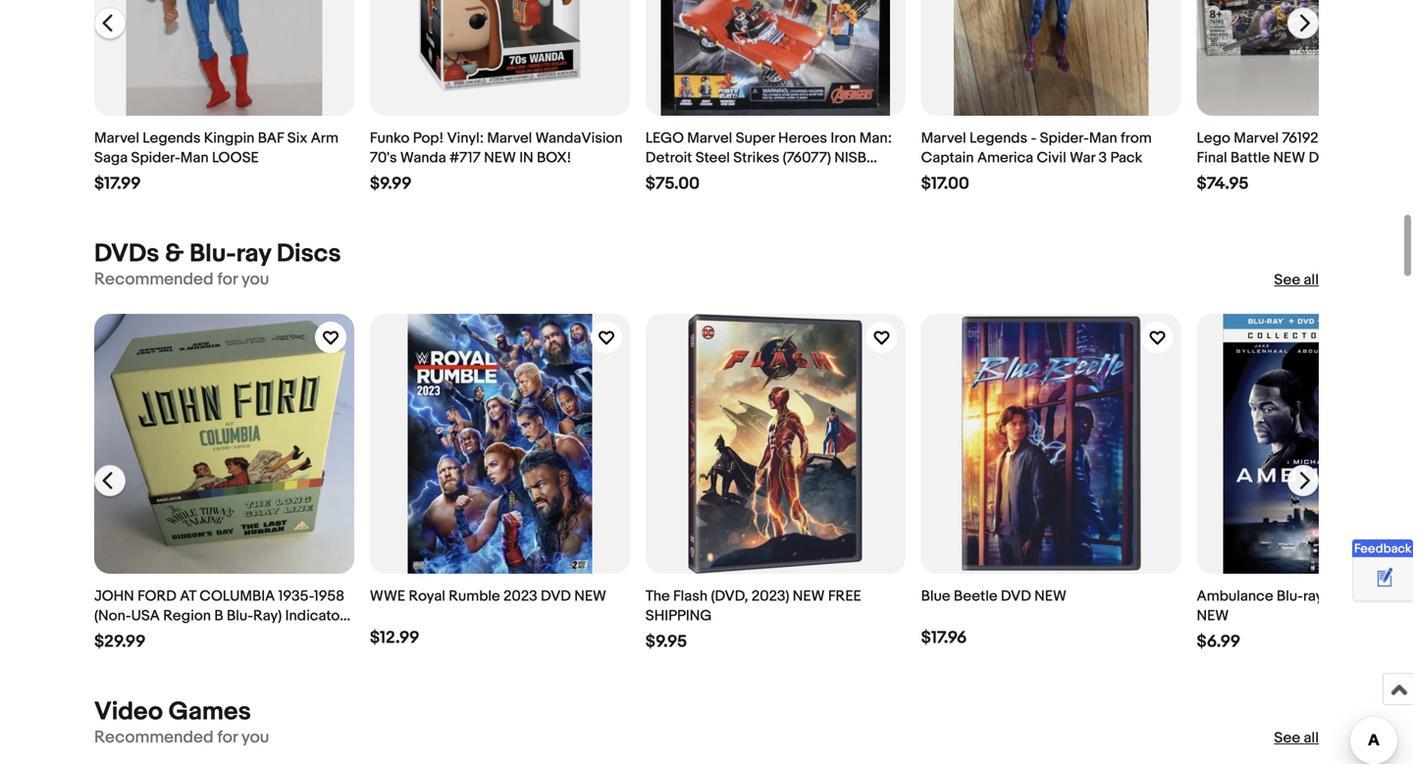Task type: describe. For each thing, give the bounding box(es) containing it.
funko
[[370, 130, 410, 147]]

$17.00
[[921, 174, 969, 195]]

ray inside ambulance blu-ray jake gyllenha $6.99
[[1303, 588, 1323, 605]]

you for &
[[241, 270, 269, 290]]

legends for $17.00
[[970, 130, 1028, 147]]

free
[[828, 588, 861, 605]]

vinyl:
[[447, 130, 484, 147]]

saga
[[94, 149, 128, 167]]

baf
[[258, 130, 284, 147]]

3
[[1099, 149, 1107, 167]]

marvel inside marvel legends kingpin baf six arm saga spider-man loose $17.99
[[94, 130, 139, 147]]

rumble
[[449, 588, 500, 605]]

man inside marvel legends kingpin baf six arm saga spider-man loose $17.99
[[180, 149, 209, 167]]

six
[[287, 130, 307, 147]]

end
[[1389, 130, 1413, 147]]

region
[[163, 607, 211, 625]]

1958
[[314, 588, 345, 605]]

for for &
[[217, 270, 238, 290]]

flash
[[673, 588, 708, 605]]

see all link for video games
[[1274, 728, 1319, 748]]

indicator
[[285, 607, 344, 625]]

$9.95 text field
[[645, 632, 687, 652]]

(non-
[[94, 607, 131, 625]]

usa
[[131, 607, 160, 625]]

wwe royal rumble 2023 dvd  new
[[370, 588, 606, 605]]

feedback
[[1354, 542, 1412, 557]]

iron
[[831, 130, 856, 147]]

dvds & blu-ray discs link
[[94, 239, 341, 270]]

$29.99 text field
[[94, 632, 146, 652]]

shipping
[[645, 607, 712, 625]]

man:
[[859, 130, 892, 147]]

(76077)
[[783, 149, 831, 167]]

$75.00
[[645, 174, 700, 195]]

ambulance blu-ray jake gyllenha $6.99
[[1197, 588, 1413, 652]]

retired
[[645, 169, 703, 187]]

new right beetle
[[1034, 588, 1067, 605]]

arm
[[311, 130, 339, 147]]

wandavision
[[535, 130, 623, 147]]

0 vertical spatial ray
[[236, 239, 271, 270]]

strikes
[[733, 149, 779, 167]]

man inside marvel legends - spider-man from captain america civil war 3 pack $17.00
[[1089, 130, 1117, 147]]

blue
[[921, 588, 950, 605]]

video
[[94, 697, 163, 728]]

jake
[[1326, 588, 1357, 605]]

in
[[519, 149, 534, 167]]

$17.96
[[921, 628, 967, 649]]

b
[[214, 607, 223, 625]]

76192
[[1282, 130, 1319, 147]]

royal
[[409, 588, 445, 605]]

$29.99
[[94, 632, 146, 652]]

$17.99
[[94, 174, 141, 195]]

recommended for dvds
[[94, 270, 214, 290]]

blu- inside ambulance blu-ray jake gyllenha $6.99
[[1277, 588, 1303, 605]]

games
[[168, 697, 251, 728]]

blu- inside john ford at columbia 1935-1958 (non-usa region b blu-ray) indicator pls read
[[227, 607, 253, 625]]

ford
[[138, 588, 177, 605]]

$74.95
[[1197, 174, 1249, 195]]

funko pop! vinyl: marvel wandavision 70's wanda #717 new in box! $9.99
[[370, 130, 623, 195]]

video games link
[[94, 697, 251, 728]]

new inside the flash (dvd, 2023) new free shipping $9.95
[[793, 588, 825, 605]]

lego
[[1197, 130, 1230, 147]]

dvds
[[94, 239, 159, 270]]

recommended for video
[[94, 728, 214, 748]]

super
[[736, 130, 775, 147]]

see all link for dvds & blu-ray discs
[[1274, 270, 1319, 290]]

box!
[[537, 149, 571, 167]]

read
[[122, 627, 160, 645]]

for for games
[[217, 728, 238, 748]]

marvel inside marvel legends - spider-man from captain america civil war 3 pack $17.00
[[921, 130, 966, 147]]

all for dvds & blu-ray discs
[[1304, 271, 1319, 289]]

(dvd,
[[711, 588, 748, 605]]

dvds & blu-ray discs
[[94, 239, 341, 270]]

heroes
[[778, 130, 827, 147]]

pop!
[[413, 130, 444, 147]]

$17.99 text field
[[94, 174, 141, 195]]

lego marvel 76192 avengers end $74.95
[[1197, 130, 1413, 195]]

$74.95 text field
[[1197, 174, 1249, 195]]

2023)
[[752, 588, 789, 605]]

$9.95
[[645, 632, 687, 652]]



Task type: locate. For each thing, give the bounding box(es) containing it.
steel
[[696, 149, 730, 167]]

0 vertical spatial see all
[[1274, 271, 1319, 289]]

recommended
[[94, 270, 214, 290], [94, 728, 214, 748]]

1 marvel from the left
[[94, 130, 139, 147]]

the flash (dvd, 2023) new free shipping $9.95
[[645, 588, 861, 652]]

avengers
[[1322, 130, 1386, 147]]

wanda
[[400, 149, 446, 167]]

2023
[[503, 588, 537, 605]]

blu- right &
[[189, 239, 236, 270]]

marvel up steel
[[687, 130, 732, 147]]

1 vertical spatial recommended for you
[[94, 728, 269, 748]]

$9.99
[[370, 174, 412, 195]]

spider- inside marvel legends - spider-man from captain america civil war 3 pack $17.00
[[1040, 130, 1089, 147]]

1 see from the top
[[1274, 271, 1300, 289]]

1 vertical spatial see all link
[[1274, 728, 1319, 748]]

civil
[[1037, 149, 1066, 167]]

2 see all link from the top
[[1274, 728, 1319, 748]]

dvd right beetle
[[1001, 588, 1031, 605]]

1 vertical spatial recommended
[[94, 728, 214, 748]]

beetle
[[954, 588, 998, 605]]

0 horizontal spatial legends
[[143, 130, 201, 147]]

0 horizontal spatial spider-
[[131, 149, 180, 167]]

1 recommended for you from the top
[[94, 270, 269, 290]]

#717
[[449, 149, 481, 167]]

2 all from the top
[[1304, 729, 1319, 747]]

3 marvel from the left
[[687, 130, 732, 147]]

$17.96 text field
[[921, 628, 967, 649]]

0 horizontal spatial dvd
[[541, 588, 571, 605]]

you
[[241, 270, 269, 290], [241, 728, 269, 748]]

video games
[[94, 697, 251, 728]]

ray
[[236, 239, 271, 270], [1303, 588, 1323, 605]]

marvel
[[94, 130, 139, 147], [487, 130, 532, 147], [687, 130, 732, 147], [921, 130, 966, 147], [1234, 130, 1279, 147]]

see all
[[1274, 271, 1319, 289], [1274, 729, 1319, 747]]

marvel up captain
[[921, 130, 966, 147]]

loose
[[212, 149, 259, 167]]

1 horizontal spatial legends
[[970, 130, 1028, 147]]

0 vertical spatial blu-
[[189, 239, 236, 270]]

blu- down columbia
[[227, 607, 253, 625]]

0 vertical spatial see
[[1274, 271, 1300, 289]]

recommended for you for games
[[94, 728, 269, 748]]

the
[[645, 588, 670, 605]]

john ford at columbia 1935-1958 (non-usa region b blu-ray) indicator pls read
[[94, 588, 345, 645]]

for
[[217, 270, 238, 290], [217, 728, 238, 748]]

marvel inside funko pop! vinyl: marvel wandavision 70's wanda #717 new in box! $9.99
[[487, 130, 532, 147]]

see all link
[[1274, 270, 1319, 290], [1274, 728, 1319, 748]]

captain
[[921, 149, 974, 167]]

recommended for you element for games
[[94, 728, 269, 748]]

john
[[94, 588, 134, 605]]

1 vertical spatial see
[[1274, 729, 1300, 747]]

blu- left the jake
[[1277, 588, 1303, 605]]

lego
[[645, 130, 684, 147]]

ray)
[[253, 607, 282, 625]]

$9.99 text field
[[370, 174, 412, 195]]

see for dvds & blu-ray discs
[[1274, 271, 1300, 289]]

recommended for you element
[[94, 270, 269, 290], [94, 728, 269, 748]]

0 vertical spatial recommended
[[94, 270, 214, 290]]

1 you from the top
[[241, 270, 269, 290]]

1 recommended from the top
[[94, 270, 214, 290]]

2 for from the top
[[217, 728, 238, 748]]

1 vertical spatial ray
[[1303, 588, 1323, 605]]

spider- right the saga
[[131, 149, 180, 167]]

marvel legends - spider-man from captain america civil war 3 pack $17.00
[[921, 130, 1152, 195]]

from
[[1121, 130, 1152, 147]]

detroit
[[645, 149, 692, 167]]

spider-
[[1040, 130, 1089, 147], [131, 149, 180, 167]]

&
[[165, 239, 184, 270]]

america
[[977, 149, 1033, 167]]

new inside funko pop! vinyl: marvel wandavision 70's wanda #717 new in box! $9.99
[[484, 149, 516, 167]]

legends left "kingpin"
[[143, 130, 201, 147]]

1 dvd from the left
[[541, 588, 571, 605]]

0 vertical spatial recommended for you
[[94, 270, 269, 290]]

0 vertical spatial you
[[241, 270, 269, 290]]

1 vertical spatial for
[[217, 728, 238, 748]]

see all for video games
[[1274, 729, 1319, 747]]

man
[[1089, 130, 1117, 147], [180, 149, 209, 167]]

kingpin
[[204, 130, 255, 147]]

0 vertical spatial man
[[1089, 130, 1117, 147]]

1 vertical spatial recommended for you element
[[94, 728, 269, 748]]

2 marvel from the left
[[487, 130, 532, 147]]

recommended for you
[[94, 270, 269, 290], [94, 728, 269, 748]]

$6.99 text field
[[1197, 632, 1241, 652]]

1 vertical spatial you
[[241, 728, 269, 748]]

columbia
[[199, 588, 275, 605]]

1 recommended for you element from the top
[[94, 270, 269, 290]]

ray left "discs"
[[236, 239, 271, 270]]

dvd right 2023
[[541, 588, 571, 605]]

1 see all from the top
[[1274, 271, 1319, 289]]

nisb
[[834, 149, 866, 167]]

4 marvel from the left
[[921, 130, 966, 147]]

legends inside marvel legends kingpin baf six arm saga spider-man loose $17.99
[[143, 130, 201, 147]]

marvel inside lego marvel 76192 avengers end $74.95
[[1234, 130, 1279, 147]]

gyllenha
[[1361, 588, 1413, 605]]

spider- inside marvel legends kingpin baf six arm saga spider-man loose $17.99
[[131, 149, 180, 167]]

5 marvel from the left
[[1234, 130, 1279, 147]]

$75.00 text field
[[645, 174, 700, 195]]

marvel legends kingpin baf six arm saga spider-man loose $17.99
[[94, 130, 339, 195]]

legends for $17.99
[[143, 130, 201, 147]]

2 vertical spatial blu-
[[227, 607, 253, 625]]

see all for dvds & blu-ray discs
[[1274, 271, 1319, 289]]

at
[[180, 588, 196, 605]]

0 horizontal spatial man
[[180, 149, 209, 167]]

legends inside marvel legends - spider-man from captain america civil war 3 pack $17.00
[[970, 130, 1028, 147]]

$12.99 text field
[[370, 628, 420, 649]]

1935-
[[278, 588, 314, 605]]

2 recommended for you element from the top
[[94, 728, 269, 748]]

see for video games
[[1274, 729, 1300, 747]]

-
[[1031, 130, 1037, 147]]

1 horizontal spatial spider-
[[1040, 130, 1089, 147]]

0 vertical spatial recommended for you element
[[94, 270, 269, 290]]

new left the free
[[793, 588, 825, 605]]

marvel right lego
[[1234, 130, 1279, 147]]

1 horizontal spatial dvd
[[1001, 588, 1031, 605]]

legends
[[143, 130, 201, 147], [970, 130, 1028, 147]]

new
[[484, 149, 516, 167], [574, 588, 606, 605], [793, 588, 825, 605], [1034, 588, 1067, 605]]

marvel inside lego marvel super heroes iron man: detroit steel strikes (76077) nisb retired
[[687, 130, 732, 147]]

1 vertical spatial spider-
[[131, 149, 180, 167]]

recommended for you for &
[[94, 270, 269, 290]]

marvel up the in
[[487, 130, 532, 147]]

0 horizontal spatial ray
[[236, 239, 271, 270]]

1 for from the top
[[217, 270, 238, 290]]

70's
[[370, 149, 397, 167]]

new left the
[[574, 588, 606, 605]]

1 see all link from the top
[[1274, 270, 1319, 290]]

recommended for you element for &
[[94, 270, 269, 290]]

new left the in
[[484, 149, 516, 167]]

dvd
[[541, 588, 571, 605], [1001, 588, 1031, 605]]

wwe
[[370, 588, 405, 605]]

ray left the jake
[[1303, 588, 1323, 605]]

2 see from the top
[[1274, 729, 1300, 747]]

2 see all from the top
[[1274, 729, 1319, 747]]

man up 3 at the right top of the page
[[1089, 130, 1117, 147]]

spider- up civil
[[1040, 130, 1089, 147]]

war
[[1070, 149, 1095, 167]]

1 horizontal spatial ray
[[1303, 588, 1323, 605]]

$6.99
[[1197, 632, 1241, 652]]

ambulance
[[1197, 588, 1273, 605]]

blu-
[[189, 239, 236, 270], [1277, 588, 1303, 605], [227, 607, 253, 625]]

1 vertical spatial blu-
[[1277, 588, 1303, 605]]

0 vertical spatial see all link
[[1274, 270, 1319, 290]]

discs
[[277, 239, 341, 270]]

1 legends from the left
[[143, 130, 201, 147]]

1 all from the top
[[1304, 271, 1319, 289]]

0 vertical spatial for
[[217, 270, 238, 290]]

0 vertical spatial spider-
[[1040, 130, 1089, 147]]

2 you from the top
[[241, 728, 269, 748]]

pack
[[1110, 149, 1143, 167]]

all for video games
[[1304, 729, 1319, 747]]

marvel up the saga
[[94, 130, 139, 147]]

lego marvel super heroes iron man: detroit steel strikes (76077) nisb retired
[[645, 130, 892, 187]]

1 horizontal spatial man
[[1089, 130, 1117, 147]]

2 dvd from the left
[[1001, 588, 1031, 605]]

2 legends from the left
[[970, 130, 1028, 147]]

you for games
[[241, 728, 269, 748]]

man down "kingpin"
[[180, 149, 209, 167]]

legends up 'america'
[[970, 130, 1028, 147]]

1 vertical spatial man
[[180, 149, 209, 167]]

1 vertical spatial all
[[1304, 729, 1319, 747]]

1 vertical spatial see all
[[1274, 729, 1319, 747]]

$12.99
[[370, 628, 420, 649]]

blue beetle dvd  new
[[921, 588, 1067, 605]]

pls
[[94, 627, 119, 645]]

0 vertical spatial all
[[1304, 271, 1319, 289]]

2 recommended for you from the top
[[94, 728, 269, 748]]

$17.00 text field
[[921, 174, 969, 195]]

2 recommended from the top
[[94, 728, 214, 748]]



Task type: vqa. For each thing, say whether or not it's contained in the screenshot.


